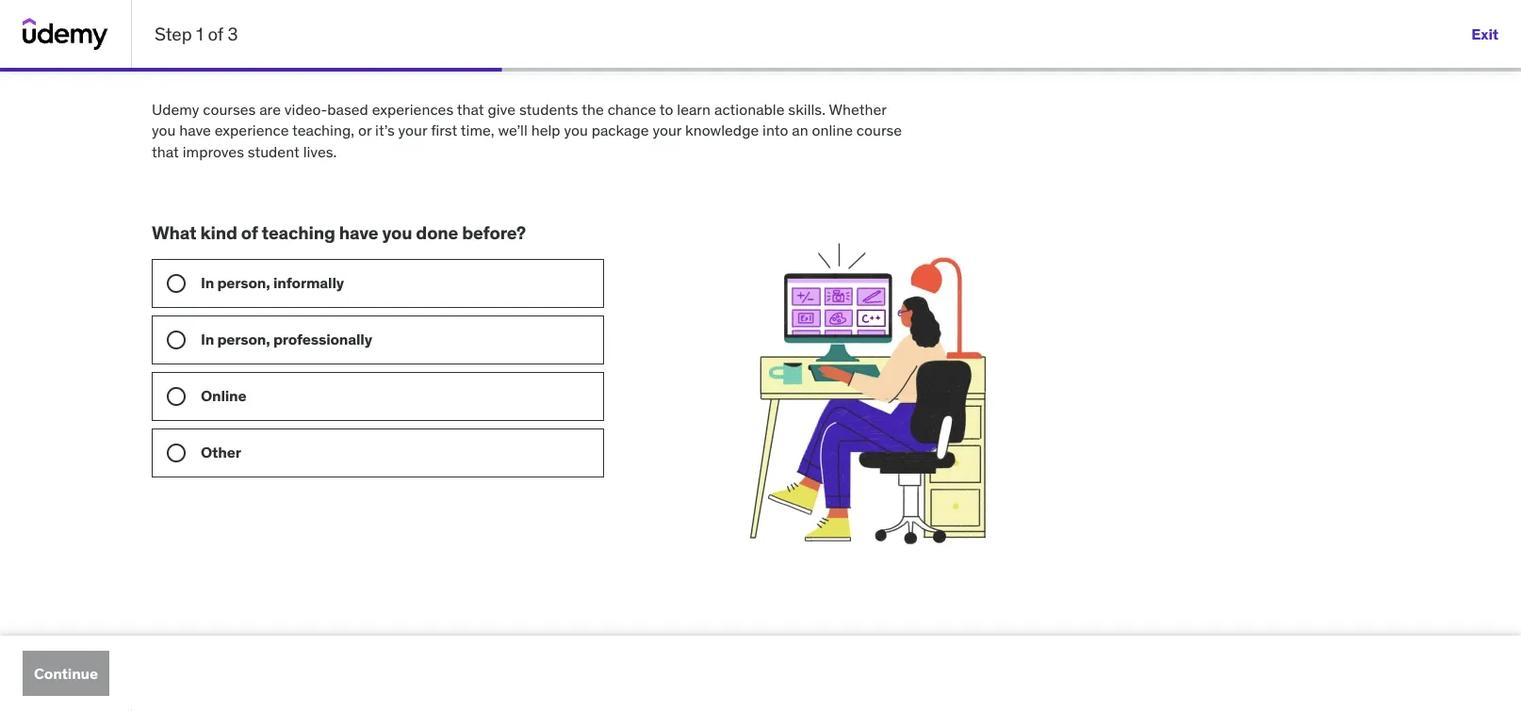 Task type: vqa. For each thing, say whether or not it's contained in the screenshot.
based on the left of the page
yes



Task type: locate. For each thing, give the bounding box(es) containing it.
online
[[812, 121, 853, 140]]

share
[[152, 30, 237, 69]]

0 vertical spatial of
[[208, 22, 223, 45]]

knowledge
[[317, 30, 479, 69], [685, 121, 759, 140]]

1 vertical spatial person,
[[217, 330, 270, 349]]

your
[[243, 30, 311, 69], [398, 121, 427, 140], [653, 121, 682, 140]]

lives.
[[303, 142, 337, 161]]

0 vertical spatial have
[[179, 121, 211, 140]]

package
[[592, 121, 649, 140]]

your down the experiences
[[398, 121, 427, 140]]

0 vertical spatial that
[[457, 99, 484, 119]]

have up "improves"
[[179, 121, 211, 140]]

udemy
[[152, 99, 199, 119]]

1 in from the top
[[201, 273, 214, 293]]

person,
[[217, 273, 270, 293], [217, 330, 270, 349]]

improves
[[183, 142, 244, 161]]

your down to on the top left of the page
[[653, 121, 682, 140]]

course
[[857, 121, 902, 140]]

1 horizontal spatial your
[[398, 121, 427, 140]]

of
[[208, 22, 223, 45], [241, 222, 258, 244]]

knowledge up the experiences
[[317, 30, 479, 69]]

you left done
[[382, 222, 412, 244]]

continue button
[[23, 651, 109, 696]]

0 horizontal spatial that
[[152, 142, 179, 161]]

you down the
[[564, 121, 588, 140]]

in
[[201, 273, 214, 293], [201, 330, 214, 349]]

chance
[[608, 99, 656, 119]]

we'll
[[498, 121, 528, 140]]

of for kind
[[241, 222, 258, 244]]

that up time,
[[457, 99, 484, 119]]

that down udemy
[[152, 142, 179, 161]]

give
[[488, 99, 516, 119]]

your right 3
[[243, 30, 311, 69]]

step 1 of 3 element
[[0, 68, 502, 72]]

1 vertical spatial that
[[152, 142, 179, 161]]

person, up online
[[217, 330, 270, 349]]

of right the kind
[[241, 222, 258, 244]]

you down udemy
[[152, 121, 176, 140]]

of right 1
[[208, 22, 223, 45]]

skills.
[[788, 99, 826, 119]]

0 horizontal spatial you
[[152, 121, 176, 140]]

0 vertical spatial in
[[201, 273, 214, 293]]

share your knowledge
[[152, 30, 479, 69]]

0 horizontal spatial have
[[179, 121, 211, 140]]

1 vertical spatial knowledge
[[685, 121, 759, 140]]

udemy courses are video-based experiences that give students the chance to learn actionable skills. whether you have experience teaching, or it's your first time, we'll help you package your knowledge into an online course that improves student lives.
[[152, 99, 902, 161]]

0 vertical spatial person,
[[217, 273, 270, 293]]

1 horizontal spatial knowledge
[[685, 121, 759, 140]]

of for 1
[[208, 22, 223, 45]]

in down the kind
[[201, 273, 214, 293]]

what
[[152, 222, 197, 244]]

have
[[179, 121, 211, 140], [339, 222, 378, 244]]

2 person, from the top
[[217, 330, 270, 349]]

0 horizontal spatial of
[[208, 22, 223, 45]]

first
[[431, 121, 457, 140]]

2 in from the top
[[201, 330, 214, 349]]

1 vertical spatial in
[[201, 330, 214, 349]]

that
[[457, 99, 484, 119], [152, 142, 179, 161]]

in up online
[[201, 330, 214, 349]]

learn
[[677, 99, 711, 119]]

you
[[152, 121, 176, 140], [564, 121, 588, 140], [382, 222, 412, 244]]

1 vertical spatial of
[[241, 222, 258, 244]]

1 vertical spatial have
[[339, 222, 378, 244]]

have right teaching
[[339, 222, 378, 244]]

teaching
[[262, 222, 335, 244]]

1 horizontal spatial have
[[339, 222, 378, 244]]

3
[[228, 22, 238, 45]]

step 1 of 3
[[155, 22, 238, 45]]

1 person, from the top
[[217, 273, 270, 293]]

1 horizontal spatial that
[[457, 99, 484, 119]]

1 horizontal spatial of
[[241, 222, 258, 244]]

what kind of teaching have you done before?
[[152, 222, 526, 244]]

actionable
[[714, 99, 785, 119]]

0 horizontal spatial knowledge
[[317, 30, 479, 69]]

knowledge down actionable
[[685, 121, 759, 140]]

experience
[[215, 121, 289, 140]]

are
[[259, 99, 281, 119]]

person, down the kind
[[217, 273, 270, 293]]

courses
[[203, 99, 256, 119]]

informally
[[273, 273, 344, 293]]

0 vertical spatial knowledge
[[317, 30, 479, 69]]



Task type: describe. For each thing, give the bounding box(es) containing it.
2 horizontal spatial you
[[564, 121, 588, 140]]

based
[[327, 99, 368, 119]]

1
[[196, 22, 203, 45]]

video-
[[284, 99, 327, 119]]

student
[[248, 142, 300, 161]]

or
[[358, 121, 372, 140]]

whether
[[829, 99, 886, 119]]

udemy image
[[23, 18, 108, 50]]

person, for professionally
[[217, 330, 270, 349]]

person, for informally
[[217, 273, 270, 293]]

in for in person, informally
[[201, 273, 214, 293]]

in person, professionally
[[201, 330, 372, 349]]

exit button
[[1472, 11, 1499, 57]]

to
[[660, 99, 673, 119]]

step
[[155, 22, 192, 45]]

experiences
[[372, 99, 454, 119]]

1 horizontal spatial you
[[382, 222, 412, 244]]

time,
[[461, 121, 494, 140]]

exit
[[1472, 24, 1499, 43]]

knowledge inside udemy courses are video-based experiences that give students the chance to learn actionable skills. whether you have experience teaching, or it's your first time, we'll help you package your knowledge into an online course that improves student lives.
[[685, 121, 759, 140]]

before?
[[462, 222, 526, 244]]

the
[[582, 99, 604, 119]]

students
[[519, 99, 578, 119]]

continue
[[34, 664, 98, 683]]

professionally
[[273, 330, 372, 349]]

online
[[201, 386, 246, 406]]

kind
[[200, 222, 237, 244]]

other
[[201, 443, 241, 462]]

0 horizontal spatial your
[[243, 30, 311, 69]]

in for in person, professionally
[[201, 330, 214, 349]]

2 horizontal spatial your
[[653, 121, 682, 140]]

teaching,
[[292, 121, 354, 140]]

into
[[763, 121, 788, 140]]

in person, informally
[[201, 273, 344, 293]]

have inside udemy courses are video-based experiences that give students the chance to learn actionable skills. whether you have experience teaching, or it's your first time, we'll help you package your knowledge into an online course that improves student lives.
[[179, 121, 211, 140]]

help
[[531, 121, 560, 140]]

it's
[[375, 121, 395, 140]]

done
[[416, 222, 458, 244]]

an
[[792, 121, 808, 140]]



